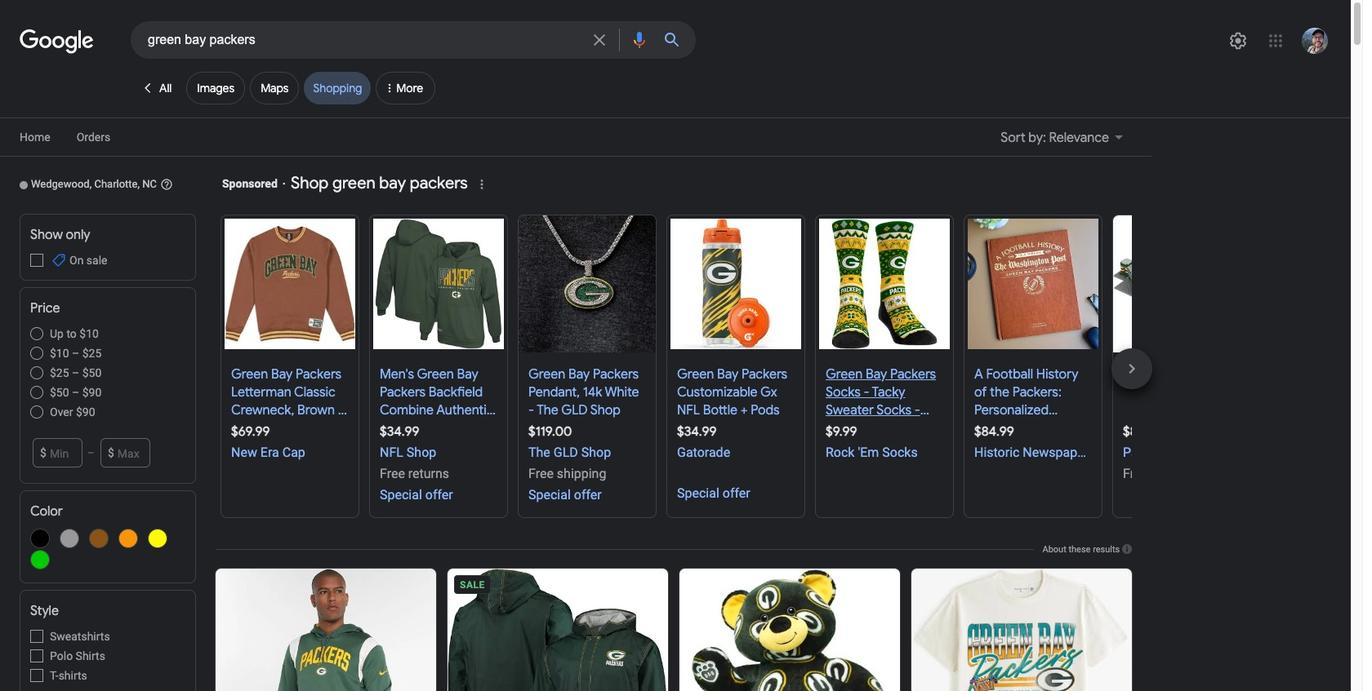 Task type: locate. For each thing, give the bounding box(es) containing it.
2 shipping from the left
[[1152, 466, 1201, 482]]

offer down gatorade link
[[723, 486, 750, 502]]

green inside "green bay packers socks - tacky sweater socks - nfl socks - rock 'em socks l/xl (sz 9-13)"
[[826, 367, 863, 383]]

$ down over $90 link at the bottom of the page
[[108, 447, 114, 460]]

1 green from the left
[[231, 367, 268, 383]]

- right brown
[[338, 403, 344, 419]]

green for green bay packers socks - tacky sweater socks - nfl socks - rock 'em socks l/xl (sz 9-13)
[[826, 367, 863, 383]]

polo shirts link
[[30, 649, 185, 665]]

5 bay from the left
[[866, 367, 887, 383]]

$10
[[79, 328, 99, 341], [50, 347, 69, 360]]

- inside $89.99 packers pro shop - official free shipping
[[1229, 445, 1233, 461]]

0 horizontal spatial shipping
[[557, 466, 606, 482]]

special down gatorade
[[677, 486, 719, 502]]

$9.99 rock 'em socks
[[826, 424, 918, 461]]

era inside green bay packers letterman classic crewneck, brown - size: m, nfl by new era
[[231, 439, 250, 455]]

packers up combine
[[380, 385, 426, 401]]

sort by: relevance
[[1001, 130, 1109, 146]]

1 horizontal spatial special offer
[[529, 488, 602, 503]]

$34.99
[[380, 424, 419, 440], [677, 424, 717, 440]]

$50 up $50 – $90 link
[[82, 367, 102, 380]]

1 horizontal spatial special
[[529, 488, 571, 503]]

13)
[[838, 457, 855, 473]]

1 horizontal spatial $
[[108, 447, 114, 460]]

green inside green bay packers customizable gx nfl bottle + pods $34.99 gatorade
[[677, 367, 714, 383]]

history
[[1036, 367, 1079, 383]]

1 horizontal spatial size:
[[380, 439, 407, 455]]

1 horizontal spatial era
[[260, 445, 279, 461]]

green inside 'green bay packers pendant, 14k white - the gld shop $119.00 the gld shop free shipping'
[[529, 367, 565, 383]]

offer for green bay packers pendant, 14k white - the gld shop
[[574, 488, 602, 503]]

sweatshirts
[[50, 631, 110, 644]]

1 vertical spatial size:
[[380, 439, 407, 455]]

0 horizontal spatial $10
[[50, 347, 69, 360]]

0 vertical spatial $25
[[82, 347, 102, 360]]

bay inside "green bay packers socks - tacky sweater socks - nfl socks - rock 'em socks l/xl (sz 9-13)"
[[866, 367, 887, 383]]

offer down the gld shop link
[[574, 488, 602, 503]]

a football history of the packers: personalized newspaper book
[[975, 367, 1079, 437]]

1 horizontal spatial shipping
[[1152, 466, 1201, 482]]

the
[[537, 403, 559, 419], [529, 445, 550, 461]]

– up $25 – $50
[[72, 347, 79, 360]]

None text field
[[51, 444, 71, 463], [118, 444, 139, 463], [51, 444, 71, 463], [118, 444, 139, 463]]

0 horizontal spatial special
[[380, 488, 422, 503]]

bay up the "backfield"
[[457, 367, 479, 383]]

packers inside 'green bay packers pendant, 14k white - the gld shop $119.00 the gld shop free shipping'
[[593, 367, 639, 383]]

nfl down pullover
[[380, 445, 403, 461]]

1 shipping from the left
[[557, 466, 606, 482]]

about these results link
[[1035, 545, 1132, 555]]

1 horizontal spatial rock
[[898, 421, 927, 437]]

- inside 'green bay packers pendant, 14k white - the gld shop $119.00 the gld shop free shipping'
[[529, 403, 534, 419]]

$84.99 historic newspapers.com
[[975, 424, 1125, 461]]

packers inside green bay packers letterman classic crewneck, brown - size: m, nfl by new era
[[296, 367, 342, 383]]

all link
[[131, 72, 182, 105]]

$10 down up
[[50, 347, 69, 360]]

shirts
[[76, 650, 105, 663]]

– for $50
[[72, 386, 79, 399]]

green up pendant,
[[529, 367, 565, 383]]

bay
[[271, 367, 293, 383], [457, 367, 479, 383], [569, 367, 590, 383], [717, 367, 739, 383], [866, 367, 887, 383]]

green up letterman
[[231, 367, 268, 383]]

m,
[[261, 421, 276, 437]]

nfl shop link
[[380, 441, 497, 463]]

special offer
[[677, 486, 750, 502], [380, 488, 453, 503], [529, 488, 602, 503]]

1 vertical spatial $25
[[50, 367, 69, 380]]

None search field
[[0, 20, 696, 59]]

black image
[[30, 529, 50, 549]]

era down crewneck,
[[231, 439, 250, 455]]

0 horizontal spatial era
[[231, 439, 250, 455]]

new inside $69.99 new era cap
[[231, 445, 257, 461]]

nfl inside green bay packers customizable gx nfl bottle + pods $34.99 gatorade
[[677, 403, 700, 419]]

bay up 14k
[[569, 367, 590, 383]]

$9.99
[[826, 424, 857, 440]]

packers inside green bay packers customizable gx nfl bottle + pods $34.99 gatorade
[[742, 367, 788, 383]]

1 horizontal spatial free
[[529, 466, 554, 482]]

shipping down the gld shop link
[[557, 466, 606, 482]]

4 green from the left
[[677, 367, 714, 383]]

packers for green bay packers pendant, 14k white - the gld shop $119.00 the gld shop free shipping
[[593, 367, 639, 383]]

special down the gld shop link
[[529, 488, 571, 503]]

gray image
[[60, 529, 79, 549]]

green for green bay packers customizable gx nfl bottle + pods $34.99 gatorade
[[677, 367, 714, 383]]

free down $89.99
[[1123, 466, 1148, 482]]

$50 up over
[[50, 386, 69, 399]]

0 vertical spatial $10
[[79, 328, 99, 341]]

socks
[[826, 385, 861, 401], [877, 403, 912, 419], [851, 421, 886, 437], [849, 439, 884, 455], [882, 445, 918, 461]]

packers up 'gx'
[[742, 367, 788, 383]]

$69.99 new era cap
[[231, 424, 305, 461]]

0 vertical spatial new
[[322, 421, 348, 437]]

bay up customizable
[[717, 367, 739, 383]]

shipping down pro
[[1152, 466, 1201, 482]]

'em up 9-
[[826, 439, 847, 455]]

green image
[[30, 551, 50, 570]]

green up the "backfield"
[[417, 367, 454, 383]]

price
[[30, 301, 60, 317]]

$34.99 inside green bay packers customizable gx nfl bottle + pods $34.99 gatorade
[[677, 424, 717, 440]]

$25 up $50 – $90
[[50, 367, 69, 380]]

up to $10
[[50, 328, 99, 341]]

sale
[[86, 254, 107, 267]]

2 horizontal spatial special
[[677, 486, 719, 502]]

charlotte,
[[94, 178, 140, 190]]

brown
[[297, 403, 335, 419]]

bay up letterman
[[271, 367, 293, 383]]

0 horizontal spatial $34.99
[[380, 424, 419, 440]]

the down $119.00
[[529, 445, 550, 461]]

0 vertical spatial rock
[[898, 421, 927, 437]]

rock inside "green bay packers socks - tacky sweater socks - nfl socks - rock 'em socks l/xl (sz 9-13)"
[[898, 421, 927, 437]]

1 horizontal spatial $34.99
[[677, 424, 717, 440]]

$50
[[82, 367, 102, 380], [50, 386, 69, 399]]

green up sweater
[[826, 367, 863, 383]]

special offer link down gatorade link
[[677, 485, 795, 503]]

$34.99 nfl shop free returns
[[380, 424, 449, 482]]

5 green from the left
[[826, 367, 863, 383]]

4 bay from the left
[[717, 367, 739, 383]]

shop inside $34.99 nfl shop free returns
[[407, 445, 436, 461]]

green up customizable
[[677, 367, 714, 383]]

shipping inside 'green bay packers pendant, 14k white - the gld shop $119.00 the gld shop free shipping'
[[557, 466, 606, 482]]

more info image
[[1122, 545, 1132, 555]]

- up $119.00
[[529, 403, 534, 419]]

3 green from the left
[[529, 367, 565, 383]]

size: down pullover
[[380, 439, 407, 455]]

special down returns
[[380, 488, 422, 503]]

show only
[[30, 227, 90, 243]]

0 horizontal spatial special offer
[[380, 488, 453, 503]]

rock 'em socks link
[[826, 441, 943, 463]]

1 vertical spatial $90
[[76, 406, 95, 419]]

packers up white
[[593, 367, 639, 383]]

– down $10 – $25
[[72, 367, 79, 380]]

size: left m,
[[231, 421, 258, 437]]

free inside $89.99 packers pro shop - official free shipping
[[1123, 466, 1148, 482]]

style
[[30, 604, 59, 620]]

0 horizontal spatial size:
[[231, 421, 258, 437]]

1 horizontal spatial new
[[322, 421, 348, 437]]

rock down $9.99
[[826, 445, 855, 461]]

0 horizontal spatial new
[[231, 445, 257, 461]]

1 vertical spatial new
[[231, 445, 257, 461]]

bay inside green bay packers customizable gx nfl bottle + pods $34.99 gatorade
[[717, 367, 739, 383]]

only
[[66, 227, 90, 243]]

0 horizontal spatial 'em
[[826, 439, 847, 455]]

$90
[[82, 386, 102, 399], [76, 406, 95, 419]]

packers up tacky in the right of the page
[[890, 367, 936, 383]]

socks inside $9.99 rock 'em socks
[[882, 445, 918, 461]]

– for $10
[[72, 347, 79, 360]]

wedgewood,
[[31, 178, 92, 190]]

2 free from the left
[[529, 466, 554, 482]]

shipping
[[557, 466, 606, 482], [1152, 466, 1201, 482]]

historic
[[975, 445, 1020, 461]]

about
[[1043, 545, 1067, 555]]

- left official
[[1229, 445, 1233, 461]]

$69.99
[[231, 424, 270, 440]]

the down pendant,
[[537, 403, 559, 419]]

'em inside $9.99 rock 'em socks
[[858, 445, 879, 461]]

bay for letterman
[[271, 367, 293, 383]]

0 vertical spatial size:
[[231, 421, 258, 437]]

$89.99
[[1123, 424, 1162, 440]]

1 vertical spatial $10
[[50, 347, 69, 360]]

- left tacky in the right of the page
[[864, 385, 870, 401]]

special offer down gatorade
[[677, 486, 750, 502]]

green inside green bay packers letterman classic crewneck, brown - size: m, nfl by new era
[[231, 367, 268, 383]]

large
[[443, 439, 476, 455]]

1 horizontal spatial 'em
[[858, 445, 879, 461]]

– down $25 – $50
[[72, 386, 79, 399]]

$10 – $25
[[50, 347, 102, 360]]

offer down returns
[[425, 488, 453, 503]]

shipping inside $89.99 packers pro shop - official free shipping
[[1152, 466, 1201, 482]]

relevance
[[1049, 130, 1109, 146]]

gatorade link
[[677, 441, 795, 463]]

0 horizontal spatial rock
[[826, 445, 855, 461]]

2 $34.99 from the left
[[677, 424, 717, 440]]

$25 up "$25 – $50" link
[[82, 347, 102, 360]]

nfl inside $34.99 nfl shop free returns
[[380, 445, 403, 461]]

orders
[[77, 131, 110, 144]]

size: inside the men's green bay packers backfield combine authentic pullover hoodie size: extra large
[[380, 439, 407, 455]]

sponsored
[[222, 177, 278, 190]]

packers
[[296, 367, 342, 383], [593, 367, 639, 383], [742, 367, 788, 383], [890, 367, 936, 383], [380, 385, 426, 401], [1123, 445, 1170, 461]]

1 horizontal spatial special offer link
[[529, 487, 646, 505]]

packers up "classic"
[[296, 367, 342, 383]]

'em
[[826, 439, 847, 455], [858, 445, 879, 461]]

1 free from the left
[[380, 466, 405, 482]]

0 vertical spatial $50
[[82, 367, 102, 380]]

combine
[[380, 403, 434, 419]]

free left returns
[[380, 466, 405, 482]]

era
[[231, 439, 250, 455], [260, 445, 279, 461]]

sweater
[[826, 403, 874, 419]]

3 bay from the left
[[569, 367, 590, 383]]

football
[[986, 367, 1033, 383]]

new down $69.99
[[231, 445, 257, 461]]

special offer down returns
[[380, 488, 453, 503]]

$90 down "$25 – $50" link
[[82, 386, 102, 399]]

- inside green bay packers letterman classic crewneck, brown - size: m, nfl by new era
[[338, 403, 344, 419]]

0 horizontal spatial $50
[[50, 386, 69, 399]]

packers pro shop - official link
[[1123, 441, 1277, 463]]

pro
[[1173, 445, 1193, 461]]

$90 down $50 – $90
[[76, 406, 95, 419]]

gld down 14k
[[561, 403, 588, 419]]

1 $34.99 from the left
[[380, 424, 419, 440]]

$34.99 up gatorade
[[677, 424, 717, 440]]

$10 right to
[[79, 328, 99, 341]]

$34.99 down combine
[[380, 424, 419, 440]]

nfl inside "green bay packers socks - tacky sweater socks - nfl socks - rock 'em socks l/xl (sz 9-13)"
[[826, 421, 849, 437]]

bay inside green bay packers letterman classic crewneck, brown - size: m, nfl by new era
[[271, 367, 293, 383]]

packers inside "green bay packers socks - tacky sweater socks - nfl socks - rock 'em socks l/xl (sz 9-13)"
[[890, 367, 936, 383]]

'em inside "green bay packers socks - tacky sweater socks - nfl socks - rock 'em socks l/xl (sz 9-13)"
[[826, 439, 847, 455]]

nfl down sweater
[[826, 421, 849, 437]]

0 horizontal spatial free
[[380, 466, 405, 482]]

0 vertical spatial $90
[[82, 386, 102, 399]]

the gld shop link
[[529, 441, 646, 463]]

1 bay from the left
[[271, 367, 293, 383]]

1 horizontal spatial offer
[[574, 488, 602, 503]]

gld down $119.00
[[554, 445, 578, 461]]

1 vertical spatial $50
[[50, 386, 69, 399]]

all
[[159, 81, 172, 96]]

polo shirts
[[50, 650, 105, 663]]

special
[[677, 486, 719, 502], [380, 488, 422, 503], [529, 488, 571, 503]]

3 free from the left
[[1123, 466, 1148, 482]]

0 vertical spatial gld
[[561, 403, 588, 419]]

green
[[231, 367, 268, 383], [417, 367, 454, 383], [529, 367, 565, 383], [677, 367, 714, 383], [826, 367, 863, 383]]

special offer down the gld shop link
[[529, 488, 602, 503]]

0 horizontal spatial $
[[40, 447, 46, 460]]

nfl inside green bay packers letterman classic crewneck, brown - size: m, nfl by new era
[[279, 421, 302, 437]]

bay inside 'green bay packers pendant, 14k white - the gld shop $119.00 the gld shop free shipping'
[[569, 367, 590, 383]]

0 horizontal spatial special offer link
[[380, 487, 497, 505]]

up to $10 link
[[30, 326, 185, 342]]

– down over $90 link at the bottom of the page
[[87, 447, 95, 460]]

nfl
[[677, 403, 700, 419], [279, 421, 302, 437], [826, 421, 849, 437], [380, 445, 403, 461]]

'em right 13)
[[858, 445, 879, 461]]

new right by
[[322, 421, 348, 437]]

$119.00
[[529, 424, 572, 440]]

nfl left by
[[279, 421, 302, 437]]

a
[[975, 367, 983, 383]]

2 bay from the left
[[457, 367, 479, 383]]

search by voice image
[[630, 30, 649, 50]]

rock up (sz
[[898, 421, 927, 437]]

2 $ from the left
[[108, 447, 114, 460]]

bay up tacky in the right of the page
[[866, 367, 887, 383]]

special offer link down returns
[[380, 487, 497, 505]]

rock
[[898, 421, 927, 437], [826, 445, 855, 461]]

new era cap link
[[231, 441, 349, 463]]

special offer link down the gld shop link
[[529, 487, 646, 505]]

$ up color
[[40, 447, 46, 460]]

free down $119.00
[[529, 466, 554, 482]]

0 horizontal spatial offer
[[425, 488, 453, 503]]

packers down $89.99
[[1123, 445, 1170, 461]]

images link
[[186, 72, 245, 105]]

field
[[1181, 367, 1208, 383]]

authentic
[[436, 403, 494, 419]]

2 green from the left
[[417, 367, 454, 383]]

era left cap
[[260, 445, 279, 461]]

1 vertical spatial rock
[[826, 445, 855, 461]]

special offer link for green bay packers pendant, 14k white - the gld shop
[[529, 487, 646, 505]]

nfl left bottle
[[677, 403, 700, 419]]

2 horizontal spatial free
[[1123, 466, 1148, 482]]



Task type: describe. For each thing, give the bounding box(es) containing it.
bay for socks
[[866, 367, 887, 383]]

special offer for men's green bay packers backfield combine authentic pullover hoodie size: extra large
[[380, 488, 453, 503]]

packers for green bay packers socks - tacky sweater socks - nfl socks - rock 'em socks l/xl (sz 9-13)
[[890, 367, 936, 383]]

size: inside green bay packers letterman classic crewneck, brown - size: m, nfl by new era
[[231, 421, 258, 437]]

+
[[741, 403, 748, 419]]

maps
[[261, 81, 289, 96]]

shopping link
[[304, 72, 371, 105]]

$25 – $50
[[50, 367, 102, 380]]

$50 – $90 link
[[30, 385, 185, 401]]

shopping
[[313, 81, 362, 96]]

0 horizontal spatial $25
[[50, 367, 69, 380]]

sort
[[1001, 130, 1026, 146]]

over $90 link
[[30, 404, 185, 421]]

14k
[[583, 385, 602, 401]]

2 horizontal spatial special offer link
[[677, 485, 795, 503]]

hoodie
[[429, 421, 472, 437]]

polo
[[50, 650, 73, 663]]

green bay packers customizable gx nfl bottle + pods $34.99 gatorade
[[677, 367, 788, 461]]

men's green bay packers backfield combine authentic pullover hoodie size: extra large
[[380, 367, 494, 455]]

over $90
[[50, 406, 95, 419]]

- up l/xl
[[889, 421, 895, 437]]

1 vertical spatial gld
[[554, 445, 578, 461]]

white
[[605, 385, 639, 401]]

crewneck,
[[231, 403, 294, 419]]

$50 – $90
[[50, 386, 102, 399]]

customizable
[[677, 385, 758, 401]]

special for men's green bay packers backfield combine authentic pullover hoodie size: extra large
[[380, 488, 422, 503]]

$89.99 packers pro shop - official free shipping
[[1123, 424, 1277, 482]]

offer for men's green bay packers backfield combine authentic pullover hoodie size: extra large
[[425, 488, 453, 503]]

personalized
[[975, 403, 1049, 419]]

rock inside $9.99 rock 'em socks
[[826, 445, 855, 461]]

results
[[1093, 545, 1120, 555]]

home link
[[20, 127, 50, 147]]

green for green bay packers letterman classic crewneck, brown - size: m, nfl by new era
[[231, 367, 268, 383]]

gx
[[760, 385, 777, 401]]

shop inside $89.99 packers pro shop - official free shipping
[[1196, 445, 1226, 461]]

google image
[[20, 29, 95, 54]]

cap
[[282, 445, 305, 461]]

packers
[[410, 173, 468, 194]]

bay inside the men's green bay packers backfield combine authentic pullover hoodie size: extra large
[[457, 367, 479, 383]]

1 horizontal spatial $25
[[82, 347, 102, 360]]

t-
[[50, 670, 59, 683]]

$90 inside over $90 link
[[76, 406, 95, 419]]

newspaper
[[975, 421, 1042, 437]]

sort by: relevance button
[[1001, 127, 1129, 149]]

sweatshirts link
[[30, 629, 185, 645]]

of
[[975, 385, 987, 401]]

the
[[990, 385, 1010, 401]]

extra
[[410, 439, 440, 455]]

letterman
[[231, 385, 291, 401]]

orange image
[[118, 529, 138, 549]]

show
[[30, 227, 63, 243]]

1 horizontal spatial $50
[[82, 367, 102, 380]]

by:
[[1029, 130, 1046, 146]]

packers inside $89.99 packers pro shop - official free shipping
[[1123, 445, 1170, 461]]

1 horizontal spatial $10
[[79, 328, 99, 341]]

returns
[[408, 466, 449, 482]]

t-shirts
[[50, 670, 87, 683]]

brxlz
[[1211, 367, 1240, 383]]

2 horizontal spatial special offer
[[677, 486, 750, 502]]

0 vertical spatial the
[[537, 403, 559, 419]]

to
[[66, 328, 77, 341]]

1 $ from the left
[[40, 447, 46, 460]]

maps link
[[250, 72, 299, 105]]

9-
[[826, 457, 839, 473]]

bay for customizable
[[717, 367, 739, 383]]

more
[[396, 81, 423, 96]]

green bay packers letterman classic crewneck, brown - size: m, nfl by new era
[[231, 367, 348, 455]]

these
[[1069, 545, 1091, 555]]

green inside the men's green bay packers backfield combine authentic pullover hoodie size: extra large
[[417, 367, 454, 383]]

more filters element
[[396, 81, 423, 96]]

book
[[1045, 421, 1075, 437]]

brown image
[[89, 529, 109, 549]]

up
[[50, 328, 64, 341]]

gatorade
[[677, 445, 730, 461]]

green bay packers pendant, 14k white - the gld shop $119.00 the gld shop free shipping
[[529, 367, 639, 482]]

men's
[[380, 367, 414, 383]]

bottle
[[703, 403, 738, 419]]

orders link
[[77, 127, 110, 147]]

1 vertical spatial the
[[529, 445, 550, 461]]

special offer link for men's green bay packers backfield combine authentic pullover hoodie size: extra large
[[380, 487, 497, 505]]

historic newspapers.com link
[[975, 441, 1125, 463]]

classic
[[294, 385, 336, 401]]

about these results
[[1043, 545, 1122, 555]]

yellow image
[[148, 529, 167, 549]]

$84.99
[[975, 424, 1014, 440]]

pendant,
[[529, 385, 580, 401]]

newspapers.com
[[1023, 445, 1125, 461]]

packers inside the men's green bay packers backfield combine authentic pullover hoodie size: extra large
[[380, 385, 426, 401]]

pullover
[[380, 421, 426, 437]]

special for green bay packers pendant, 14k white - the gld shop
[[529, 488, 571, 503]]

by
[[305, 421, 319, 437]]

lambeau field brxlz
[[1123, 367, 1240, 383]]

2 horizontal spatial offer
[[723, 486, 750, 502]]

era inside $69.99 new era cap
[[260, 445, 279, 461]]

packers for green bay packers customizable gx nfl bottle + pods $34.99 gatorade
[[742, 367, 788, 383]]

more button
[[376, 72, 436, 111]]

packers for green bay packers letterman classic crewneck, brown - size: m, nfl by new era
[[296, 367, 342, 383]]

free inside 'green bay packers pendant, 14k white - the gld shop $119.00 the gld shop free shipping'
[[529, 466, 554, 482]]

– for $25
[[72, 367, 79, 380]]

home
[[20, 131, 50, 144]]

on sale
[[69, 254, 107, 267]]

$90 inside $50 – $90 link
[[82, 386, 102, 399]]

on
[[69, 254, 84, 267]]

backfield
[[429, 385, 483, 401]]

new inside green bay packers letterman classic crewneck, brown - size: m, nfl by new era
[[322, 421, 348, 437]]

bay
[[379, 173, 406, 194]]

wedgewood, charlotte, nc
[[31, 178, 157, 190]]

free inside $34.99 nfl shop free returns
[[380, 466, 405, 482]]

bay for pendant,
[[569, 367, 590, 383]]

clear image
[[590, 22, 609, 58]]

sponsored · shop green bay packers
[[222, 173, 468, 194]]

special offer for green bay packers pendant, 14k white - the gld shop
[[529, 488, 602, 503]]

$34.99 inside $34.99 nfl shop free returns
[[380, 424, 419, 440]]

green bay packers socks - tacky sweater socks - nfl socks - rock 'em socks l/xl (sz 9-13)
[[826, 367, 936, 473]]

green for green bay packers pendant, 14k white - the gld shop $119.00 the gld shop free shipping
[[529, 367, 565, 383]]

Search search field
[[148, 31, 583, 51]]

·
[[282, 177, 286, 190]]

- up (sz
[[915, 403, 920, 419]]



Task type: vqa. For each thing, say whether or not it's contained in the screenshot.
Layers
no



